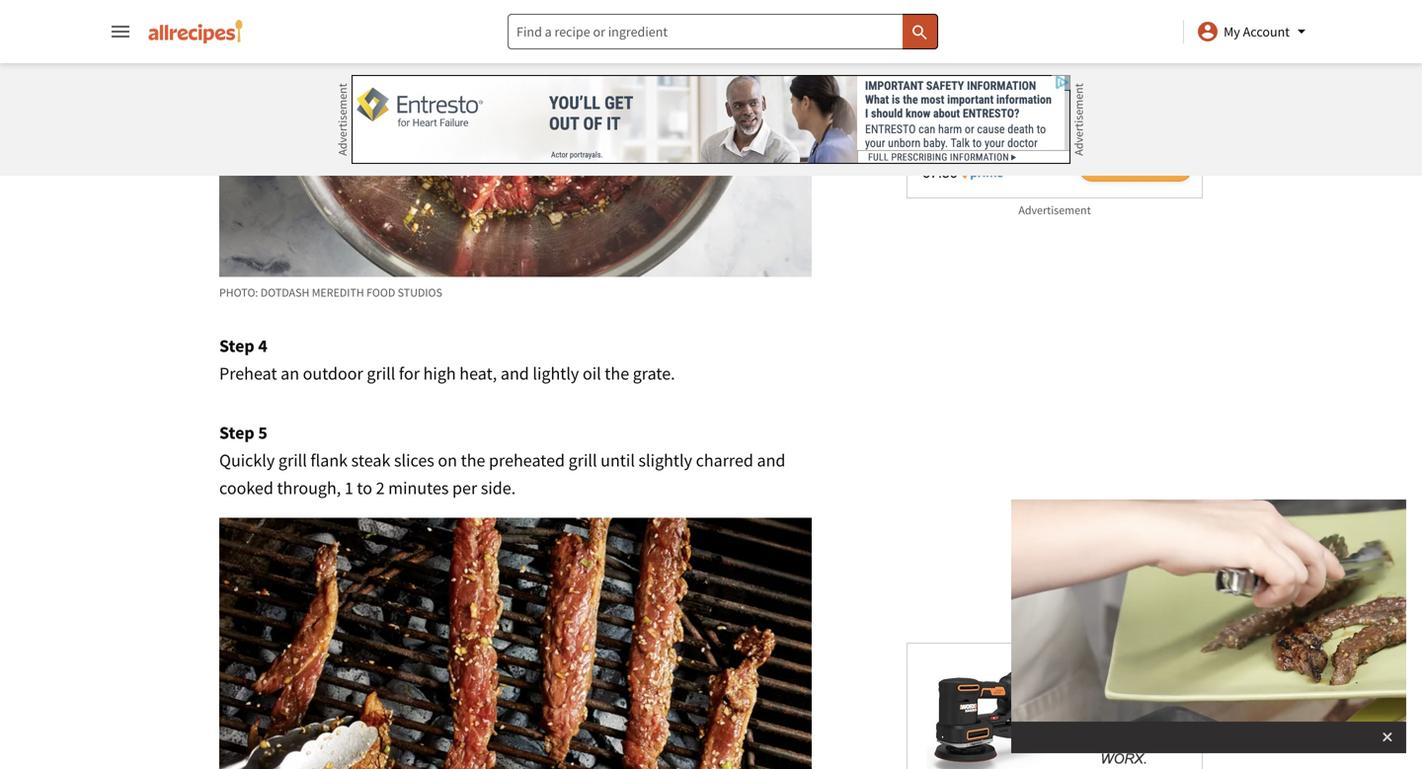 Task type: locate. For each thing, give the bounding box(es) containing it.
through,
[[277, 477, 341, 500]]

my account button
[[1196, 20, 1314, 43]]

account image
[[1196, 20, 1220, 43]]

my account banner
[[0, 0, 1422, 770]]

caret_down image
[[1290, 20, 1314, 43]]

grill left until
[[569, 450, 597, 472]]

outdoor
[[303, 363, 363, 385]]

for
[[399, 363, 420, 385]]

and inside quickly grill flank steak slices on the preheated grill until slightly charred and cooked through, 1 to 2 minutes per side.
[[757, 450, 786, 472]]

account
[[1243, 23, 1290, 41]]

and right the charred
[[757, 450, 786, 472]]

flank steak slices in a shallow dish with marinade poured over top. image
[[219, 0, 812, 278]]

heat,
[[460, 363, 497, 385]]

meredith
[[312, 285, 364, 301]]

menu image
[[109, 20, 132, 43]]

and
[[501, 363, 529, 385], [757, 450, 786, 472]]

studios
[[398, 285, 442, 301]]

1 horizontal spatial grill
[[367, 363, 395, 385]]

side.
[[481, 477, 516, 500]]

grill
[[367, 363, 395, 385], [278, 450, 307, 472], [569, 450, 597, 472]]

and right heat,
[[501, 363, 529, 385]]

1 vertical spatial the
[[461, 450, 485, 472]]

the
[[605, 363, 629, 385], [461, 450, 485, 472]]

Find a recipe or ingredient text field
[[508, 14, 938, 49]]

minutes
[[388, 477, 449, 500]]

preheat
[[219, 363, 277, 385]]

1 horizontal spatial the
[[605, 363, 629, 385]]

an
[[281, 363, 299, 385]]

1 vertical spatial and
[[757, 450, 786, 472]]

high
[[423, 363, 456, 385]]

0 horizontal spatial the
[[461, 450, 485, 472]]

per
[[452, 477, 477, 500]]

0 vertical spatial and
[[501, 363, 529, 385]]

advertisement region
[[907, 0, 1203, 199], [352, 75, 1071, 164], [907, 643, 1203, 770]]

grill left the for on the left
[[367, 363, 395, 385]]

1 horizontal spatial and
[[757, 450, 786, 472]]

the right oil
[[605, 363, 629, 385]]

slices
[[394, 450, 434, 472]]

None search field
[[508, 14, 938, 49]]

steak
[[351, 450, 391, 472]]

preheated
[[489, 450, 565, 472]]

the right on
[[461, 450, 485, 472]]

quickly grill flank steak slices on the preheated grill until slightly charred and cooked through, 1 to 2 minutes per side.
[[219, 450, 786, 500]]

grill up through,
[[278, 450, 307, 472]]

1
[[345, 477, 353, 500]]

0 horizontal spatial grill
[[278, 450, 307, 472]]



Task type: vqa. For each thing, say whether or not it's contained in the screenshot.
2nd the with
no



Task type: describe. For each thing, give the bounding box(es) containing it.
0 vertical spatial the
[[605, 363, 629, 385]]

grate.
[[633, 363, 675, 385]]

flank
[[311, 450, 348, 472]]

until
[[601, 450, 635, 472]]

food
[[367, 285, 395, 301]]

my account
[[1224, 23, 1290, 41]]

dotdash
[[261, 285, 309, 301]]

preheat an outdoor grill for high heat, and lightly oil the grate.
[[219, 363, 675, 385]]

slightly
[[639, 450, 692, 472]]

2 horizontal spatial grill
[[569, 450, 597, 472]]

cooked
[[219, 477, 273, 500]]

quickly
[[219, 450, 275, 472]]

search image
[[910, 22, 930, 42]]

the inside quickly grill flank steak slices on the preheated grill until slightly charred and cooked through, 1 to 2 minutes per side.
[[461, 450, 485, 472]]

dotdash meredith food studios
[[261, 285, 442, 301]]

home image
[[148, 20, 243, 43]]

0 horizontal spatial and
[[501, 363, 529, 385]]

to
[[357, 477, 372, 500]]

charred
[[696, 450, 754, 472]]

oil
[[583, 363, 601, 385]]

my
[[1224, 23, 1241, 41]]

2
[[376, 477, 385, 500]]

on
[[438, 450, 457, 472]]

grilling flank steak slices on the preheated grill until slightly charred. image
[[219, 518, 812, 770]]

none search field inside my account banner
[[508, 14, 938, 49]]

lightly
[[533, 363, 579, 385]]



